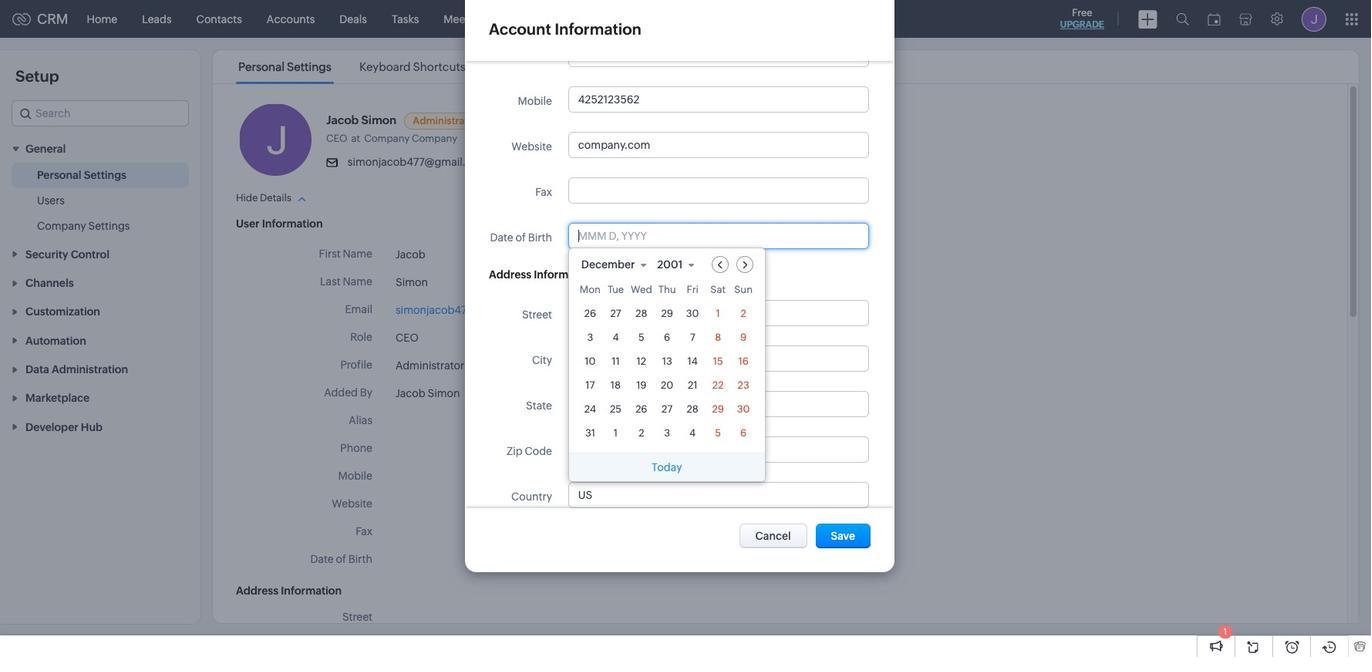 Task type: describe. For each thing, give the bounding box(es) containing it.
1 horizontal spatial date
[[490, 231, 514, 244]]

17
[[586, 380, 595, 391]]

code
[[525, 445, 552, 457]]

simon for administrator
[[361, 113, 397, 127]]

12:54
[[549, 389, 572, 400]]

0 vertical spatial of
[[516, 231, 526, 244]]

0 horizontal spatial address
[[236, 585, 279, 597]]

0 vertical spatial 1
[[716, 308, 720, 319]]

company settings
[[37, 220, 130, 232]]

1 vertical spatial 27
[[494, 389, 504, 400]]

general
[[25, 143, 66, 155]]

choose date dialog
[[568, 248, 766, 482]]

administrator for jacob simon
[[413, 115, 478, 127]]

1 vertical spatial 29
[[712, 403, 724, 415]]

1 vertical spatial 4
[[690, 427, 696, 439]]

home
[[87, 13, 117, 25]]

0 horizontal spatial 30
[[686, 308, 699, 319]]

thu
[[659, 284, 676, 295]]

logo image
[[12, 13, 31, 25]]

at
[[351, 133, 360, 144]]

campaigns link
[[616, 0, 698, 37]]

2001 field
[[657, 256, 702, 273]]

1 horizontal spatial phone
[[520, 49, 552, 62]]

campaigns
[[628, 13, 686, 25]]

fri
[[687, 284, 699, 295]]

1 vertical spatial 1
[[614, 427, 618, 439]]

ceo for ceo at company company
[[326, 133, 348, 144]]

calls link
[[503, 0, 552, 37]]

12
[[637, 356, 647, 367]]

mon, 27 nov 2023 12:54 pm
[[470, 389, 588, 400]]

2 horizontal spatial 1
[[1224, 627, 1228, 636]]

accounts link
[[254, 0, 327, 37]]

ceo at company company
[[326, 133, 457, 144]]

account
[[489, 20, 551, 38]]

1 horizontal spatial birth
[[528, 231, 552, 244]]

0 horizontal spatial 26
[[585, 308, 596, 319]]

10
[[585, 356, 596, 367]]

country
[[511, 491, 552, 503]]

free
[[1072, 7, 1093, 19]]

city
[[532, 354, 552, 366]]

meetings link
[[431, 0, 503, 37]]

profile
[[341, 359, 373, 371]]

keyboard shortcuts link
[[357, 60, 468, 73]]

20
[[661, 380, 674, 391]]

contacts
[[196, 13, 242, 25]]

company company link
[[364, 133, 461, 144]]

1 vertical spatial 30
[[737, 403, 750, 415]]

hide details
[[236, 192, 292, 204]]

0 vertical spatial simonjacob477@gmail.com
[[348, 156, 488, 168]]

users link
[[37, 193, 65, 209]]

24
[[585, 403, 596, 415]]

meetings
[[444, 13, 490, 25]]

hide details link
[[236, 192, 306, 204]]

saturday column header
[[708, 284, 729, 300]]

1 vertical spatial 3
[[664, 427, 670, 439]]

0 vertical spatial mobile
[[518, 95, 552, 107]]

0 vertical spatial 28
[[636, 308, 648, 319]]

last name
[[320, 275, 373, 288]]

0 vertical spatial settings
[[287, 60, 332, 73]]

11
[[612, 356, 620, 367]]

2001
[[657, 258, 683, 271]]

today link
[[652, 461, 682, 474]]

16
[[739, 356, 749, 367]]

2 horizontal spatial company
[[412, 133, 457, 144]]

friday column header
[[682, 284, 703, 300]]

row containing 26
[[580, 303, 754, 324]]

free upgrade
[[1061, 7, 1105, 30]]

25
[[610, 403, 622, 415]]

wed
[[631, 284, 652, 295]]

added by
[[324, 386, 373, 399]]

2023
[[525, 389, 547, 400]]

pm
[[574, 389, 588, 400]]

sunday column header
[[733, 284, 754, 300]]

1 horizontal spatial personal
[[238, 60, 285, 73]]

today
[[652, 461, 682, 474]]

personal settings link for users link
[[37, 168, 127, 183]]

personal inside general region
[[37, 169, 81, 182]]

details
[[260, 192, 292, 204]]

save
[[831, 530, 856, 542]]

2 vertical spatial settings
[[88, 220, 130, 232]]

general region
[[0, 163, 201, 239]]

contacts link
[[184, 0, 254, 37]]

jacob for mon, 27 nov 2023 12:54 pm
[[396, 387, 426, 400]]

tasks link
[[379, 0, 431, 37]]

state
[[526, 400, 552, 412]]

deals link
[[327, 0, 379, 37]]

added
[[324, 386, 358, 399]]

user
[[236, 218, 260, 230]]

personal settings inside general region
[[37, 169, 127, 182]]

19
[[637, 380, 647, 391]]

tasks
[[392, 13, 419, 25]]

monday column header
[[580, 284, 601, 300]]

0 horizontal spatial date
[[310, 553, 334, 565]]

7
[[690, 332, 696, 343]]

14
[[688, 356, 698, 367]]

email
[[345, 303, 373, 316]]

zip code
[[507, 445, 552, 457]]

1 horizontal spatial address
[[489, 268, 532, 281]]

nov
[[506, 389, 523, 400]]

0 horizontal spatial 5
[[639, 332, 645, 343]]

8
[[715, 332, 721, 343]]

1 horizontal spatial 27
[[610, 308, 621, 319]]

leads
[[142, 13, 172, 25]]

13
[[662, 356, 672, 367]]

ceo for ceo
[[396, 332, 419, 344]]

0 vertical spatial 4
[[613, 332, 619, 343]]

1 vertical spatial simonjacob477@gmail.com
[[396, 304, 536, 316]]

administrator for profile
[[396, 359, 465, 372]]

1 vertical spatial 28
[[687, 403, 699, 415]]

search element
[[1167, 0, 1199, 38]]

reports
[[564, 13, 603, 25]]

december
[[582, 258, 635, 271]]

18
[[611, 380, 621, 391]]

15
[[713, 356, 723, 367]]

0 vertical spatial 29
[[661, 308, 673, 319]]

23
[[738, 380, 750, 391]]

1 vertical spatial simon
[[396, 276, 428, 289]]

user information
[[236, 218, 323, 230]]

1 vertical spatial settings
[[84, 169, 127, 182]]



Task type: vqa. For each thing, say whether or not it's contained in the screenshot.


Task type: locate. For each thing, give the bounding box(es) containing it.
information
[[555, 20, 642, 38], [262, 218, 323, 230], [534, 268, 595, 281], [281, 585, 342, 597]]

1 horizontal spatial fax
[[535, 186, 552, 198]]

MMM D, YYYY text field
[[569, 224, 869, 248]]

website
[[512, 140, 552, 153], [332, 498, 373, 510]]

1 vertical spatial address information
[[236, 585, 342, 597]]

row containing 24
[[580, 399, 754, 420]]

simonjacob477@gmail.com link
[[396, 304, 536, 316]]

0 vertical spatial 2
[[741, 308, 747, 319]]

28 down 21
[[687, 403, 699, 415]]

1 vertical spatial 6
[[741, 427, 747, 439]]

personal settings link down general dropdown button at left
[[37, 168, 127, 183]]

0 horizontal spatial personal settings link
[[37, 168, 127, 183]]

0 horizontal spatial 27
[[494, 389, 504, 400]]

1 horizontal spatial address information
[[489, 268, 595, 281]]

row containing mon
[[580, 284, 754, 300]]

list containing personal settings
[[224, 50, 480, 83]]

administrator up "company company" link
[[413, 115, 478, 127]]

jacob simon for administrator
[[326, 113, 397, 127]]

personal
[[238, 60, 285, 73], [37, 169, 81, 182]]

4 row from the top
[[580, 351, 754, 372]]

profile element
[[1293, 0, 1336, 37]]

2 vertical spatial 1
[[1224, 627, 1228, 636]]

jacob right by at the bottom
[[396, 387, 426, 400]]

0 vertical spatial 26
[[585, 308, 596, 319]]

reports link
[[552, 0, 616, 37]]

1 horizontal spatial mobile
[[518, 95, 552, 107]]

1 horizontal spatial website
[[512, 140, 552, 153]]

grid inside the choose date dialog
[[569, 281, 765, 453]]

mobile down account
[[518, 95, 552, 107]]

jacob up the at
[[326, 113, 359, 127]]

0 horizontal spatial fax
[[356, 525, 373, 538]]

2 down the sunday column header
[[741, 308, 747, 319]]

0 horizontal spatial ceo
[[326, 133, 348, 144]]

1 vertical spatial street
[[342, 611, 373, 623]]

mon
[[580, 284, 601, 295]]

0 horizontal spatial 28
[[636, 308, 648, 319]]

2 row from the top
[[580, 303, 754, 324]]

27 down 20
[[662, 403, 673, 415]]

name right first
[[343, 248, 373, 260]]

0 vertical spatial website
[[512, 140, 552, 153]]

personal settings link inside general region
[[37, 168, 127, 183]]

1 name from the top
[[343, 248, 373, 260]]

tuesday column header
[[606, 284, 626, 300]]

company down users link
[[37, 220, 86, 232]]

phone down account
[[520, 49, 552, 62]]

29 down thursday column header
[[661, 308, 673, 319]]

27
[[610, 308, 621, 319], [494, 389, 504, 400], [662, 403, 673, 415]]

4 up today button
[[690, 427, 696, 439]]

6
[[664, 332, 671, 343], [741, 427, 747, 439]]

1 vertical spatial name
[[343, 275, 373, 288]]

31
[[585, 427, 595, 439]]

1 vertical spatial 2
[[639, 427, 644, 439]]

name
[[343, 248, 373, 260], [343, 275, 373, 288]]

account information
[[489, 20, 642, 38]]

1 vertical spatial date of birth
[[310, 553, 373, 565]]

personal settings link
[[236, 60, 334, 73], [37, 168, 127, 183]]

address
[[489, 268, 532, 281], [236, 585, 279, 597]]

1 vertical spatial jacob
[[396, 248, 426, 261]]

None text field
[[569, 87, 869, 112], [569, 178, 869, 203], [569, 392, 869, 417], [569, 437, 869, 462], [569, 87, 869, 112], [569, 178, 869, 203], [569, 392, 869, 417], [569, 437, 869, 462]]

2 vertical spatial jacob
[[396, 387, 426, 400]]

1 vertical spatial birth
[[349, 553, 373, 565]]

5 row from the top
[[580, 375, 754, 396]]

first name
[[319, 248, 373, 260]]

simon for mon, 27 nov 2023 12:54 pm
[[428, 387, 460, 400]]

December field
[[581, 256, 655, 273]]

9
[[741, 332, 747, 343]]

calendar image
[[1208, 13, 1221, 25]]

2 vertical spatial 27
[[662, 403, 673, 415]]

jacob simon for mon, 27 nov 2023 12:54 pm
[[396, 387, 460, 400]]

address information
[[489, 268, 595, 281], [236, 585, 342, 597]]

users
[[37, 195, 65, 207]]

row containing 3
[[580, 327, 754, 348]]

thursday column header
[[657, 284, 678, 300]]

jacob simon left mon,
[[396, 387, 460, 400]]

mon,
[[470, 389, 492, 400]]

row containing 10
[[580, 351, 754, 372]]

27 left nov
[[494, 389, 504, 400]]

1 horizontal spatial 3
[[664, 427, 670, 439]]

None text field
[[569, 133, 869, 157], [569, 301, 869, 326], [569, 346, 869, 371], [569, 483, 869, 508], [569, 133, 869, 157], [569, 301, 869, 326], [569, 346, 869, 371], [569, 483, 869, 508]]

hide
[[236, 192, 258, 204]]

27 down tuesday column header
[[610, 308, 621, 319]]

1 vertical spatial mobile
[[338, 470, 373, 482]]

1 row from the top
[[580, 284, 754, 300]]

1 horizontal spatial personal settings link
[[236, 60, 334, 73]]

3 row from the top
[[580, 327, 754, 348]]

name right "last"
[[343, 275, 373, 288]]

26 down 19
[[636, 403, 648, 415]]

6 up 13
[[664, 332, 671, 343]]

deals
[[340, 13, 367, 25]]

crm link
[[12, 11, 68, 27]]

simon left mon,
[[428, 387, 460, 400]]

2
[[741, 308, 747, 319], [639, 427, 644, 439]]

1 horizontal spatial 2
[[741, 308, 747, 319]]

upgrade
[[1061, 19, 1105, 30]]

list
[[224, 50, 480, 83]]

ceo left the at
[[326, 133, 348, 144]]

6 down "23"
[[741, 427, 747, 439]]

21
[[688, 380, 698, 391]]

search image
[[1176, 12, 1190, 25]]

0 horizontal spatial 2
[[639, 427, 644, 439]]

2 horizontal spatial 27
[[662, 403, 673, 415]]

1 vertical spatial personal settings link
[[37, 168, 127, 183]]

0 horizontal spatial 3
[[587, 332, 593, 343]]

1 horizontal spatial 28
[[687, 403, 699, 415]]

1 horizontal spatial 5
[[715, 427, 721, 439]]

simonjacob477@gmail.com
[[348, 156, 488, 168], [396, 304, 536, 316]]

jacob right first name
[[396, 248, 426, 261]]

jacob simon
[[326, 113, 397, 127], [396, 387, 460, 400]]

row containing 31
[[580, 423, 754, 444]]

28 down wednesday column header
[[636, 308, 648, 319]]

26 down monday "column header"
[[585, 308, 596, 319]]

0 horizontal spatial of
[[336, 553, 346, 565]]

last
[[320, 275, 341, 288]]

grid containing mon
[[569, 281, 765, 453]]

1 horizontal spatial street
[[522, 309, 552, 321]]

0 vertical spatial personal settings
[[238, 60, 332, 73]]

company settings link
[[37, 219, 130, 234]]

role
[[350, 331, 373, 343]]

0 horizontal spatial website
[[332, 498, 373, 510]]

personal settings down accounts
[[238, 60, 332, 73]]

sat
[[711, 284, 726, 295]]

phone down alias
[[340, 442, 373, 454]]

0 horizontal spatial 29
[[661, 308, 673, 319]]

0 horizontal spatial company
[[37, 220, 86, 232]]

simon up "simonjacob477@gmail.com" link
[[396, 276, 428, 289]]

3 up 10
[[587, 332, 593, 343]]

28
[[636, 308, 648, 319], [687, 403, 699, 415]]

0 vertical spatial name
[[343, 248, 373, 260]]

settings
[[287, 60, 332, 73], [84, 169, 127, 182], [88, 220, 130, 232]]

mon tue wed thu
[[580, 284, 676, 295]]

0 vertical spatial address information
[[489, 268, 595, 281]]

personal settings link down accounts
[[236, 60, 334, 73]]

1 horizontal spatial personal settings
[[238, 60, 332, 73]]

0 horizontal spatial 1
[[614, 427, 618, 439]]

0 vertical spatial 6
[[664, 332, 671, 343]]

0 vertical spatial date of birth
[[490, 231, 552, 244]]

0 vertical spatial 30
[[686, 308, 699, 319]]

company
[[364, 133, 410, 144], [412, 133, 457, 144], [37, 220, 86, 232]]

ceo
[[326, 133, 348, 144], [396, 332, 419, 344]]

accounts
[[267, 13, 315, 25]]

1 vertical spatial date
[[310, 553, 334, 565]]

setup
[[15, 67, 59, 85]]

sun
[[735, 284, 753, 295]]

save button
[[816, 523, 871, 548]]

administrator down "simonjacob477@gmail.com" link
[[396, 359, 465, 372]]

2 vertical spatial simon
[[428, 387, 460, 400]]

tue
[[608, 284, 624, 295]]

7 row from the top
[[580, 423, 754, 444]]

alias
[[349, 414, 373, 427]]

date of birth
[[490, 231, 552, 244], [310, 553, 373, 565]]

simon up ceo at company company
[[361, 113, 397, 127]]

0 horizontal spatial 4
[[613, 332, 619, 343]]

1 vertical spatial 5
[[715, 427, 721, 439]]

0 horizontal spatial mobile
[[338, 470, 373, 482]]

company down shortcuts
[[412, 133, 457, 144]]

1 horizontal spatial date of birth
[[490, 231, 552, 244]]

company right the at
[[364, 133, 410, 144]]

profile image
[[1302, 7, 1327, 31]]

by
[[360, 386, 373, 399]]

2 up today button
[[639, 427, 644, 439]]

29 down '22'
[[712, 403, 724, 415]]

1 vertical spatial website
[[332, 498, 373, 510]]

0 vertical spatial 27
[[610, 308, 621, 319]]

shortcuts
[[413, 60, 466, 73]]

0 vertical spatial phone
[[520, 49, 552, 62]]

0 vertical spatial street
[[522, 309, 552, 321]]

0 vertical spatial jacob
[[326, 113, 359, 127]]

personal settings down general dropdown button at left
[[37, 169, 127, 182]]

0 vertical spatial 3
[[587, 332, 593, 343]]

1 vertical spatial jacob simon
[[396, 387, 460, 400]]

personal settings link for keyboard shortcuts link
[[236, 60, 334, 73]]

0 horizontal spatial 6
[[664, 332, 671, 343]]

keyboard
[[359, 60, 411, 73]]

grid
[[569, 281, 765, 453]]

phone
[[520, 49, 552, 62], [340, 442, 373, 454]]

home link
[[75, 0, 130, 37]]

keyboard shortcuts
[[359, 60, 466, 73]]

name for first name
[[343, 248, 373, 260]]

1 horizontal spatial 1
[[716, 308, 720, 319]]

crm
[[37, 11, 68, 27]]

0 horizontal spatial phone
[[340, 442, 373, 454]]

zip
[[507, 445, 523, 457]]

1 horizontal spatial company
[[364, 133, 410, 144]]

0 horizontal spatial personal settings
[[37, 169, 127, 182]]

0 vertical spatial personal settings link
[[236, 60, 334, 73]]

first
[[319, 248, 341, 260]]

0 vertical spatial administrator
[[413, 115, 478, 127]]

3 up today button
[[664, 427, 670, 439]]

name for last name
[[343, 275, 373, 288]]

4 up 11
[[613, 332, 619, 343]]

personal down accounts link
[[238, 60, 285, 73]]

29
[[661, 308, 673, 319], [712, 403, 724, 415]]

26
[[585, 308, 596, 319], [636, 403, 648, 415]]

mobile down alias
[[338, 470, 373, 482]]

birth
[[528, 231, 552, 244], [349, 553, 373, 565]]

personal up users
[[37, 169, 81, 182]]

wednesday column header
[[631, 284, 652, 300]]

1 horizontal spatial 4
[[690, 427, 696, 439]]

ceo right the "role" on the left of the page
[[396, 332, 419, 344]]

1 horizontal spatial of
[[516, 231, 526, 244]]

0 horizontal spatial birth
[[349, 553, 373, 565]]

jacob simon up the at
[[326, 113, 397, 127]]

personal settings link inside list
[[236, 60, 334, 73]]

cancel button
[[739, 523, 808, 548]]

5 up 12
[[639, 332, 645, 343]]

1 vertical spatial address
[[236, 585, 279, 597]]

4
[[613, 332, 619, 343], [690, 427, 696, 439]]

company inside general region
[[37, 220, 86, 232]]

fax
[[535, 186, 552, 198], [356, 525, 373, 538]]

0 vertical spatial birth
[[528, 231, 552, 244]]

1 vertical spatial personal
[[37, 169, 81, 182]]

0 horizontal spatial street
[[342, 611, 373, 623]]

0 vertical spatial fax
[[535, 186, 552, 198]]

leads link
[[130, 0, 184, 37]]

30 down "23"
[[737, 403, 750, 415]]

1 horizontal spatial 6
[[741, 427, 747, 439]]

row
[[580, 284, 754, 300], [580, 303, 754, 324], [580, 327, 754, 348], [580, 351, 754, 372], [580, 375, 754, 396], [580, 399, 754, 420], [580, 423, 754, 444]]

22
[[713, 380, 724, 391]]

0 vertical spatial date
[[490, 231, 514, 244]]

date
[[490, 231, 514, 244], [310, 553, 334, 565]]

row containing 17
[[580, 375, 754, 396]]

30 down friday "column header"
[[686, 308, 699, 319]]

0 vertical spatial address
[[489, 268, 532, 281]]

jacob for administrator
[[326, 113, 359, 127]]

5 down '22'
[[715, 427, 721, 439]]

1 vertical spatial 26
[[636, 403, 648, 415]]

0 vertical spatial personal
[[238, 60, 285, 73]]

1 vertical spatial phone
[[340, 442, 373, 454]]

1 horizontal spatial 29
[[712, 403, 724, 415]]

0 vertical spatial jacob simon
[[326, 113, 397, 127]]

2 name from the top
[[343, 275, 373, 288]]

6 row from the top
[[580, 399, 754, 420]]



